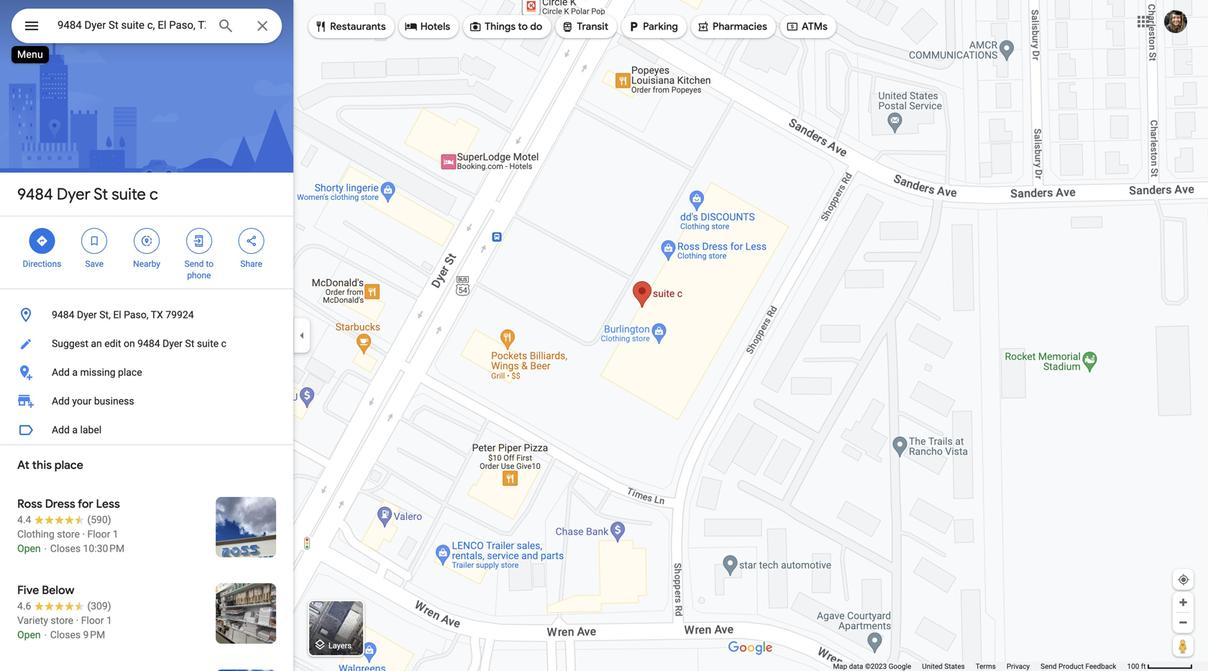 Task type: locate. For each thing, give the bounding box(es) containing it.
9484 dyer st, el paso, tx 79924 button
[[0, 301, 294, 329]]

store down 4.4 stars 590 reviews image
[[57, 528, 80, 540]]

1 ⋅ from the top
[[43, 543, 48, 555]]

1 vertical spatial ·
[[76, 615, 79, 627]]

to left do
[[518, 20, 528, 33]]

0 vertical spatial a
[[72, 367, 78, 378]]

9484 Dyer St suite c, El Paso, TX 79924 field
[[12, 9, 282, 43]]

add left the label
[[52, 424, 70, 436]]

2 add from the top
[[52, 395, 70, 407]]

a left "missing"
[[72, 367, 78, 378]]

a inside add a label button
[[72, 424, 78, 436]]

floor
[[87, 528, 110, 540], [81, 615, 104, 627]]

send to phone
[[185, 259, 214, 281]]

 atms
[[786, 19, 828, 35]]

· inside variety store · floor 1 open ⋅ closes 9 pm
[[76, 615, 79, 627]]


[[140, 233, 153, 249]]

1 up 10:30 pm
[[113, 528, 118, 540]]

suite down 9484 dyer st, el paso, tx 79924 button at the left
[[197, 338, 219, 350]]

0 vertical spatial dyer
[[57, 184, 91, 204]]

nearby
[[133, 259, 160, 269]]

0 vertical spatial open
[[17, 543, 41, 555]]

9484 right on
[[138, 338, 160, 350]]

· down 4.6 stars 309 reviews image
[[76, 615, 79, 627]]

1 horizontal spatial ·
[[82, 528, 85, 540]]

1 horizontal spatial suite
[[197, 338, 219, 350]]

footer inside google maps element
[[833, 662, 1128, 671]]


[[245, 233, 258, 249]]

2 open from the top
[[17, 629, 41, 641]]

1 horizontal spatial st
[[185, 338, 194, 350]]


[[193, 233, 206, 249]]

dyer up 
[[57, 184, 91, 204]]

privacy
[[1007, 662, 1030, 671]]

0 horizontal spatial c
[[150, 184, 158, 204]]

at
[[17, 458, 29, 473]]

1 inside clothing store · floor 1 open ⋅ closes 10:30 pm
[[113, 528, 118, 540]]

united
[[923, 662, 943, 671]]

0 vertical spatial send
[[185, 259, 204, 269]]

0 horizontal spatial suite
[[112, 184, 146, 204]]

closes
[[50, 543, 81, 555], [50, 629, 81, 641]]


[[697, 19, 710, 35]]


[[405, 19, 418, 35]]

1 vertical spatial open
[[17, 629, 41, 641]]

1 horizontal spatial to
[[518, 20, 528, 33]]

send up phone on the top left of the page
[[185, 259, 204, 269]]

st down 79924
[[185, 338, 194, 350]]

place right this
[[55, 458, 83, 473]]

floor inside variety store · floor 1 open ⋅ closes 9 pm
[[81, 615, 104, 627]]

store for dress
[[57, 528, 80, 540]]

store for below
[[51, 615, 73, 627]]

footer
[[833, 662, 1128, 671]]

1 vertical spatial dyer
[[77, 309, 97, 321]]

0 vertical spatial store
[[57, 528, 80, 540]]

0 horizontal spatial place
[[55, 458, 83, 473]]

·
[[82, 528, 85, 540], [76, 615, 79, 627]]

1 closes from the top
[[50, 543, 81, 555]]

variety store · floor 1 open ⋅ closes 9 pm
[[17, 615, 112, 641]]

1 vertical spatial send
[[1041, 662, 1057, 671]]

· down 4.4 stars 590 reviews image
[[82, 528, 85, 540]]

st up 
[[94, 184, 108, 204]]

0 vertical spatial c
[[150, 184, 158, 204]]

0 vertical spatial 1
[[113, 528, 118, 540]]

0 vertical spatial to
[[518, 20, 528, 33]]

this
[[32, 458, 52, 473]]

1 vertical spatial 1
[[106, 615, 112, 627]]

2 vertical spatial dyer
[[163, 338, 183, 350]]

add left your at bottom left
[[52, 395, 70, 407]]

place
[[118, 367, 142, 378], [55, 458, 83, 473]]

send for send product feedback
[[1041, 662, 1057, 671]]

1 vertical spatial store
[[51, 615, 73, 627]]

2 ⋅ from the top
[[43, 629, 48, 641]]

⋅ down clothing
[[43, 543, 48, 555]]

closes inside variety store · floor 1 open ⋅ closes 9 pm
[[50, 629, 81, 641]]

add a label
[[52, 424, 102, 436]]

0 vertical spatial closes
[[50, 543, 81, 555]]

closes inside clothing store · floor 1 open ⋅ closes 10:30 pm
[[50, 543, 81, 555]]

dd's discounts image
[[204, 670, 294, 671]]

send
[[185, 259, 204, 269], [1041, 662, 1057, 671]]

1 down (309)
[[106, 615, 112, 627]]

⋅ down variety
[[43, 629, 48, 641]]

suite up 
[[112, 184, 146, 204]]


[[627, 19, 640, 35]]

zoom in image
[[1178, 597, 1189, 608]]

1 vertical spatial closes
[[50, 629, 81, 641]]

2 closes from the top
[[50, 629, 81, 641]]

1 vertical spatial 9484
[[52, 309, 74, 321]]

open
[[17, 543, 41, 555], [17, 629, 41, 641]]

2 a from the top
[[72, 424, 78, 436]]

1 vertical spatial suite
[[197, 338, 219, 350]]

dyer for st,
[[77, 309, 97, 321]]

open for five
[[17, 629, 41, 641]]

place down on
[[118, 367, 142, 378]]

⋅ for below
[[43, 629, 48, 641]]

parking
[[643, 20, 678, 33]]

add a label button
[[0, 416, 294, 445]]

footer containing map data ©2023 google
[[833, 662, 1128, 671]]

zoom out image
[[1178, 617, 1189, 628]]

dyer for st
[[57, 184, 91, 204]]

1 vertical spatial c
[[221, 338, 227, 350]]

(590)
[[87, 514, 111, 526]]

floor up 9 pm
[[81, 615, 104, 627]]

0 vertical spatial add
[[52, 367, 70, 378]]

terms
[[976, 662, 996, 671]]

dyer down 79924
[[163, 338, 183, 350]]

add inside button
[[52, 424, 70, 436]]

open down variety
[[17, 629, 41, 641]]

layers
[[329, 641, 352, 650]]

4.6
[[17, 600, 31, 612]]

add down suggest
[[52, 367, 70, 378]]

1 vertical spatial ⋅
[[43, 629, 48, 641]]

4.4 stars 590 reviews image
[[17, 513, 111, 527]]


[[88, 233, 101, 249]]

send inside send to phone
[[185, 259, 204, 269]]

 transit
[[561, 19, 609, 35]]

0 horizontal spatial st
[[94, 184, 108, 204]]

0 vertical spatial place
[[118, 367, 142, 378]]

at this place
[[17, 458, 83, 473]]

add your business link
[[0, 387, 294, 416]]

9484 up suggest
[[52, 309, 74, 321]]

0 vertical spatial 9484
[[17, 184, 53, 204]]

phone
[[187, 271, 211, 281]]

closes down 4.6 stars 309 reviews image
[[50, 629, 81, 641]]

a left the label
[[72, 424, 78, 436]]

to
[[518, 20, 528, 33], [206, 259, 214, 269]]


[[469, 19, 482, 35]]

⋅ inside clothing store · floor 1 open ⋅ closes 10:30 pm
[[43, 543, 48, 555]]

ross
[[17, 497, 42, 512]]

⋅ inside variety store · floor 1 open ⋅ closes 9 pm
[[43, 629, 48, 641]]

9484
[[17, 184, 53, 204], [52, 309, 74, 321], [138, 338, 160, 350]]

1 horizontal spatial 1
[[113, 528, 118, 540]]

store
[[57, 528, 80, 540], [51, 615, 73, 627]]

1
[[113, 528, 118, 540], [106, 615, 112, 627]]

c
[[150, 184, 158, 204], [221, 338, 227, 350]]

⋅ for dress
[[43, 543, 48, 555]]

dress
[[45, 497, 75, 512]]

1 vertical spatial add
[[52, 395, 70, 407]]

dyer left st, at the left top of page
[[77, 309, 97, 321]]

dyer
[[57, 184, 91, 204], [77, 309, 97, 321], [163, 338, 183, 350]]

floor inside clothing store · floor 1 open ⋅ closes 10:30 pm
[[87, 528, 110, 540]]

1 add from the top
[[52, 367, 70, 378]]

0 horizontal spatial to
[[206, 259, 214, 269]]

1 inside variety store · floor 1 open ⋅ closes 9 pm
[[106, 615, 112, 627]]

to up phone on the top left of the page
[[206, 259, 214, 269]]

st,
[[99, 309, 111, 321]]

None field
[[58, 17, 206, 34]]

1 horizontal spatial send
[[1041, 662, 1057, 671]]

0 vertical spatial ·
[[82, 528, 85, 540]]

map data ©2023 google
[[833, 662, 912, 671]]

map
[[833, 662, 848, 671]]


[[561, 19, 574, 35]]

open inside variety store · floor 1 open ⋅ closes 9 pm
[[17, 629, 41, 641]]

©2023
[[865, 662, 887, 671]]

1 vertical spatial place
[[55, 458, 83, 473]]

1 a from the top
[[72, 367, 78, 378]]

· inside clothing store · floor 1 open ⋅ closes 10:30 pm
[[82, 528, 85, 540]]

a for label
[[72, 424, 78, 436]]

open down clothing
[[17, 543, 41, 555]]

store inside clothing store · floor 1 open ⋅ closes 10:30 pm
[[57, 528, 80, 540]]

0 vertical spatial ⋅
[[43, 543, 48, 555]]

add inside button
[[52, 367, 70, 378]]

0 vertical spatial floor
[[87, 528, 110, 540]]

1 vertical spatial st
[[185, 338, 194, 350]]

store down 4.6 stars 309 reviews image
[[51, 615, 73, 627]]

terms button
[[976, 662, 996, 671]]

for
[[78, 497, 93, 512]]

1 open from the top
[[17, 543, 41, 555]]

1 vertical spatial a
[[72, 424, 78, 436]]

open inside clothing store · floor 1 open ⋅ closes 10:30 pm
[[17, 543, 41, 555]]

· for below
[[76, 615, 79, 627]]

0 horizontal spatial ·
[[76, 615, 79, 627]]

3 add from the top
[[52, 424, 70, 436]]

suggest
[[52, 338, 88, 350]]

0 horizontal spatial 1
[[106, 615, 112, 627]]

send inside button
[[1041, 662, 1057, 671]]

closes down 4.4 stars 590 reviews image
[[50, 543, 81, 555]]

floor for five below
[[81, 615, 104, 627]]

send left product
[[1041, 662, 1057, 671]]

⋅
[[43, 543, 48, 555], [43, 629, 48, 641]]

do
[[530, 20, 543, 33]]

store inside variety store · floor 1 open ⋅ closes 9 pm
[[51, 615, 73, 627]]

floor down (590) on the left of the page
[[87, 528, 110, 540]]

9484 up 
[[17, 184, 53, 204]]

1 horizontal spatial place
[[118, 367, 142, 378]]

a for missing
[[72, 367, 78, 378]]

1 vertical spatial floor
[[81, 615, 104, 627]]

1 vertical spatial to
[[206, 259, 214, 269]]

a
[[72, 367, 78, 378], [72, 424, 78, 436]]

pharmacies
[[713, 20, 768, 33]]

2 vertical spatial add
[[52, 424, 70, 436]]

100 ft
[[1128, 662, 1146, 671]]

an
[[91, 338, 102, 350]]

a inside add a missing place button
[[72, 367, 78, 378]]

1 horizontal spatial c
[[221, 338, 227, 350]]

0 horizontal spatial send
[[185, 259, 204, 269]]



Task type: vqa. For each thing, say whether or not it's contained in the screenshot.
The Durelee to the middle
no



Task type: describe. For each thing, give the bounding box(es) containing it.
directions
[[23, 259, 61, 269]]

open for ross
[[17, 543, 41, 555]]

suggest an edit on 9484 dyer st suite c button
[[0, 329, 294, 358]]

add for add a missing place
[[52, 367, 70, 378]]

1 for ross dress for less
[[113, 528, 118, 540]]

label
[[80, 424, 102, 436]]

add for add a label
[[52, 424, 70, 436]]

place inside button
[[118, 367, 142, 378]]

product
[[1059, 662, 1084, 671]]

send product feedback button
[[1041, 662, 1117, 671]]


[[786, 19, 799, 35]]

100 ft button
[[1128, 662, 1194, 671]]

share
[[241, 259, 262, 269]]

 hotels
[[405, 19, 450, 35]]

missing
[[80, 367, 116, 378]]

floor for ross dress for less
[[87, 528, 110, 540]]

9484 for 9484 dyer st suite c
[[17, 184, 53, 204]]

100
[[1128, 662, 1140, 671]]

2 vertical spatial 9484
[[138, 338, 160, 350]]

hotels
[[421, 20, 450, 33]]

· for dress
[[82, 528, 85, 540]]

(309)
[[87, 600, 111, 612]]

your
[[72, 395, 92, 407]]

ft
[[1142, 662, 1146, 671]]

send product feedback
[[1041, 662, 1117, 671]]

send for send to phone
[[185, 259, 204, 269]]

 parking
[[627, 19, 678, 35]]

9 pm
[[83, 629, 105, 641]]

variety
[[17, 615, 48, 627]]

google maps element
[[0, 0, 1209, 671]]

 things to do
[[469, 19, 543, 35]]

privacy button
[[1007, 662, 1030, 671]]

below
[[42, 583, 74, 598]]

el
[[113, 309, 121, 321]]

9484 dyer st suite c
[[17, 184, 158, 204]]

data
[[849, 662, 864, 671]]

united states
[[923, 662, 965, 671]]

 search field
[[12, 9, 282, 46]]

tx
[[151, 309, 163, 321]]

to inside send to phone
[[206, 259, 214, 269]]

add your business
[[52, 395, 134, 407]]

business
[[94, 395, 134, 407]]

add for add your business
[[52, 395, 70, 407]]

4.4
[[17, 514, 31, 526]]

things
[[485, 20, 516, 33]]

save
[[85, 259, 104, 269]]

to inside ' things to do'
[[518, 20, 528, 33]]


[[23, 15, 40, 36]]

collapse side panel image
[[294, 328, 310, 344]]

feedback
[[1086, 662, 1117, 671]]


[[314, 19, 327, 35]]

actions for 9484 dyer st suite c region
[[0, 217, 294, 288]]

10:30 pm
[[83, 543, 125, 555]]

edit
[[104, 338, 121, 350]]

none field inside 9484 dyer st suite c, el paso, tx 79924 field
[[58, 17, 206, 34]]

79924
[[166, 309, 194, 321]]

transit
[[577, 20, 609, 33]]

show your location image
[[1178, 573, 1191, 586]]

google account: giulia masi  
(giulia.masi@adept.ai) image
[[1165, 10, 1188, 33]]

 pharmacies
[[697, 19, 768, 35]]

google
[[889, 662, 912, 671]]

on
[[124, 338, 135, 350]]

9484 for 9484 dyer st, el paso, tx 79924
[[52, 309, 74, 321]]

united states button
[[923, 662, 965, 671]]

states
[[945, 662, 965, 671]]

restaurants
[[330, 20, 386, 33]]


[[36, 233, 48, 249]]

c inside button
[[221, 338, 227, 350]]

clothing store · floor 1 open ⋅ closes 10:30 pm
[[17, 528, 125, 555]]

st inside suggest an edit on 9484 dyer st suite c button
[[185, 338, 194, 350]]

suite inside button
[[197, 338, 219, 350]]

add a missing place button
[[0, 358, 294, 387]]

paso,
[[124, 309, 149, 321]]

add a missing place
[[52, 367, 142, 378]]

closes for dress
[[50, 543, 81, 555]]

4.6 stars 309 reviews image
[[17, 599, 111, 614]]

five
[[17, 583, 39, 598]]

atms
[[802, 20, 828, 33]]

less
[[96, 497, 120, 512]]

0 vertical spatial st
[[94, 184, 108, 204]]

closes for below
[[50, 629, 81, 641]]

9484 dyer st suite c main content
[[0, 0, 294, 671]]

1 for five below
[[106, 615, 112, 627]]

ross dress for less
[[17, 497, 120, 512]]

 button
[[12, 9, 52, 46]]

five below
[[17, 583, 74, 598]]

0 vertical spatial suite
[[112, 184, 146, 204]]

9484 dyer st, el paso, tx 79924
[[52, 309, 194, 321]]

 restaurants
[[314, 19, 386, 35]]

clothing
[[17, 528, 55, 540]]

suggest an edit on 9484 dyer st suite c
[[52, 338, 227, 350]]

show street view coverage image
[[1173, 635, 1194, 657]]



